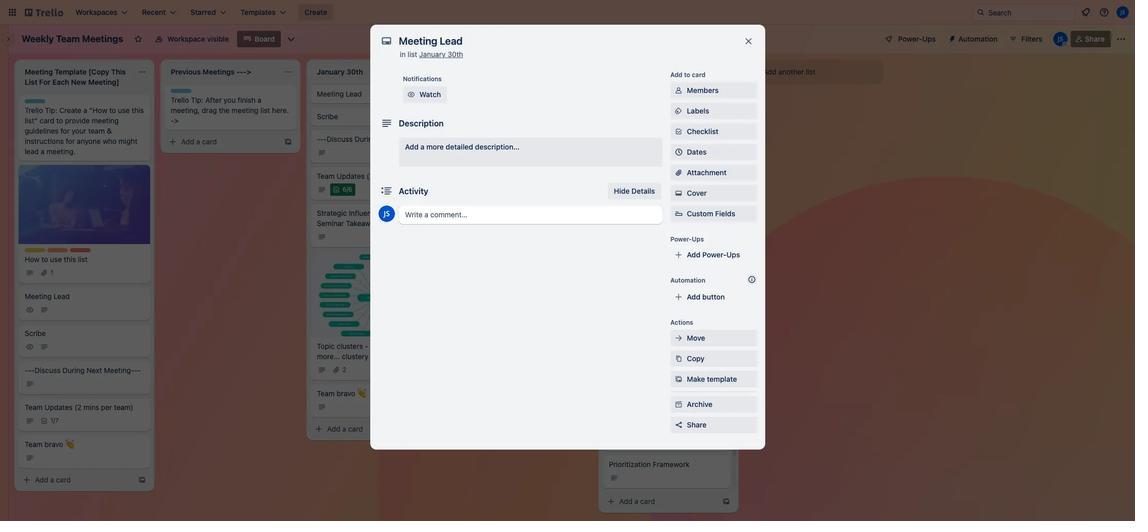 Task type: describe. For each thing, give the bounding box(es) containing it.
tip: for after
[[191, 96, 204, 104]]

artificial
[[675, 390, 702, 399]]

clustery
[[342, 352, 369, 361]]

(2 for the remote work campaign: the scoop link
[[659, 172, 666, 181]]

sm image inside the scribe link
[[39, 342, 49, 352]]

dates
[[687, 148, 707, 156]]

to left provide
[[56, 116, 63, 125]]

more...
[[317, 352, 340, 361]]

provide
[[65, 116, 90, 125]]

custom
[[687, 209, 714, 218]]

in
[[400, 50, 406, 59]]

add button
[[687, 293, 725, 302]]

making
[[370, 342, 395, 351]]

30th
[[448, 50, 464, 59]]

add inside button
[[687, 293, 701, 302]]

primary element
[[0, 0, 1136, 25]]

show menu image
[[1117, 34, 1127, 44]]

strategic influence at work: training seminar takeaways
[[317, 209, 438, 228]]

0 horizontal spatial updates
[[45, 403, 73, 412]]

drag
[[202, 106, 217, 115]]

takeaways
[[346, 219, 382, 228]]

0 vertical spatial update
[[474, 209, 499, 218]]

hide
[[614, 187, 630, 196]]

the
[[694, 280, 706, 289]]

work
[[637, 280, 654, 289]]

instructions
[[25, 137, 64, 146]]

1 vertical spatial lead
[[54, 292, 70, 301]]

branding
[[609, 438, 639, 447]]

meeting inside trello tip: after you finish a meeting, drag the meeting list here. ->
[[232, 106, 259, 115]]

mins for the remote work campaign: the scoop link
[[668, 172, 684, 181]]

attachment button
[[671, 165, 757, 181]]

add a card link for create from template… image
[[603, 495, 719, 510]]

sm image inside cover link
[[674, 188, 684, 199]]

January 30th text field
[[311, 64, 424, 80]]

dates button
[[671, 144, 757, 161]]

per for strategic influence at work: training seminar takeaways link
[[393, 172, 404, 181]]

archive
[[687, 400, 713, 409]]

team) for the remote work campaign: the scoop link
[[699, 172, 718, 181]]

add another list link
[[748, 64, 880, 80]]

another
[[779, 67, 805, 76]]

discussion
[[627, 390, 663, 399]]

per for the remote work campaign: the scoop link
[[686, 172, 697, 181]]

topic clusters - making our content more... clustery
[[317, 342, 435, 361]]

trello tip: after you finish a meeting, drag the meeting list here. -> link
[[165, 85, 296, 130]]

ups inside button
[[923, 34, 937, 43]]

0 vertical spatial scribe link
[[311, 108, 443, 126]]

template
[[707, 375, 738, 384]]

trello tip: after you finish a meeting, drag the meeting list here. ->
[[171, 96, 289, 125]]

1 vertical spatial use
[[50, 255, 62, 264]]

meeting,
[[171, 106, 200, 115]]

you
[[224, 96, 236, 104]]

6/6 for the remote work campaign: the scoop link
[[635, 186, 645, 194]]

0 horizontal spatial (2
[[75, 403, 81, 412]]

power- inside "link"
[[703, 251, 727, 259]]

add power-ups link
[[671, 247, 757, 264]]

this inside trello tip: create a "how to use this list" card to provide meeting guidelines for your team & instructions for anyone who might lead a meeting.
[[132, 106, 144, 115]]

0 vertical spatial meeting lead
[[317, 90, 362, 98]]

lead
[[25, 147, 39, 156]]

filters button
[[1007, 31, 1046, 47]]

0 horizontal spatial automation
[[671, 277, 706, 285]]

1 horizontal spatial jacob simon (jacobsimon16) image
[[1054, 32, 1068, 46]]

hide details
[[614, 187, 655, 196]]

team bravo 👏 for strategic influence at work: training seminar takeaways
[[317, 389, 367, 398]]

create from template… image for trello tip: after you finish a meeting, drag the meeting list here. ->
[[284, 138, 292, 146]]

0 horizontal spatial scribe
[[25, 329, 46, 338]]

1 vertical spatial for
[[66, 137, 75, 146]]

members link
[[671, 82, 757, 99]]

Search field
[[986, 5, 1076, 20]]

who
[[103, 137, 117, 146]]

fields
[[716, 209, 736, 218]]

team updates (2 mins per team) for the remote work campaign: the scoop link
[[609, 172, 718, 181]]

january
[[420, 50, 446, 59]]

create inside button
[[305, 8, 327, 16]]

add a card for create from template… image
[[620, 498, 656, 506]]

January 16th text field
[[603, 64, 716, 80]]

cover link
[[671, 185, 757, 202]]

list"
[[25, 116, 38, 125]]

remote work campaign: the scoop link
[[603, 204, 731, 319]]

topic
[[317, 342, 335, 351]]

checklist
[[687, 127, 719, 136]]

meeting.
[[47, 147, 76, 156]]

sm image inside members link
[[674, 85, 684, 96]]

a inside trello tip: after you finish a meeting, drag the meeting list here. ->
[[258, 96, 262, 104]]

hide details link
[[608, 183, 662, 200]]

sm image inside copy link
[[674, 354, 684, 364]]

1
[[50, 269, 53, 277]]

tip: for create
[[45, 106, 57, 115]]

branding campaign update link
[[603, 433, 731, 452]]

team bravo 👏 for ---discuss during next meeting---
[[25, 440, 74, 449]]

sm image inside the add another list link
[[753, 67, 763, 77]]

&
[[107, 127, 112, 135]]

framework
[[653, 460, 690, 469]]

sm image inside the watch button
[[406, 90, 417, 100]]

jacob simon (jacobsimon16) image
[[1117, 6, 1130, 19]]

0 horizontal spatial jacob simon (jacobsimon16) image
[[379, 206, 395, 222]]

0 horizontal spatial ups
[[692, 236, 704, 243]]

sm image inside prioritization framework link
[[609, 473, 620, 484]]

0 horizontal spatial meeting
[[25, 292, 52, 301]]

0 vertical spatial for
[[60, 127, 70, 135]]

(2 for strategic influence at work: training seminar takeaways link
[[367, 172, 374, 181]]

anyone
[[77, 137, 101, 146]]

2
[[343, 366, 347, 374]]

sm image inside make template link
[[674, 375, 684, 385]]

influence
[[349, 209, 380, 218]]

search image
[[977, 8, 986, 16]]

power-ups inside button
[[899, 34, 937, 43]]

1 vertical spatial share button
[[671, 417, 757, 434]]

move link
[[671, 330, 757, 347]]

details
[[632, 187, 655, 196]]

sm image inside add a card "link"
[[22, 475, 32, 486]]

archive link
[[671, 397, 757, 413]]

6/6 for strategic influence at work: training seminar takeaways link
[[343, 186, 353, 194]]

sm image inside labels link
[[674, 106, 684, 116]]

harmony
[[609, 401, 640, 409]]

add a more detailed description… link
[[399, 138, 663, 167]]

scoop
[[609, 290, 631, 299]]

create from template… image
[[723, 498, 731, 506]]

activity
[[399, 187, 429, 196]]

team bravo 👏 link for meeting-
[[19, 436, 150, 469]]

pr update link
[[457, 204, 589, 223]]

team inside board name text field
[[56, 33, 80, 44]]

- inside topic clusters - making our content more... clustery
[[365, 342, 369, 351]]

power- inside button
[[899, 34, 923, 43]]

make template
[[687, 375, 738, 384]]

copy link
[[671, 351, 757, 368]]

1 vertical spatial scribe link
[[19, 325, 150, 357]]

bravo for seminar
[[337, 389, 356, 398]]

Meeting Template [Copy This List For Each New Meeting] text field
[[19, 64, 132, 91]]

"how
[[89, 106, 107, 115]]

to up members at the right of the page
[[685, 71, 691, 79]]

sm image inside move link
[[674, 334, 684, 344]]

training
[[412, 209, 438, 218]]

seminar
[[317, 219, 344, 228]]

add inside "link"
[[687, 251, 701, 259]]

finish
[[238, 96, 256, 104]]

customize views image
[[286, 34, 297, 44]]

0 vertical spatial lead
[[346, 90, 362, 98]]

bravo for next
[[45, 440, 63, 449]]

the
[[219, 106, 230, 115]]

create from template… image for trello tip: create a "how to use this list" card to provide meeting guidelines for your team & instructions for anyone who might lead a meeting.
[[138, 476, 146, 485]]

at
[[382, 209, 389, 218]]

add power-ups
[[687, 251, 741, 259]]

1/7
[[50, 417, 59, 425]]

clusters
[[337, 342, 363, 351]]

detailed
[[446, 143, 474, 151]]



Task type: vqa. For each thing, say whether or not it's contained in the screenshot.
attachments
no



Task type: locate. For each thing, give the bounding box(es) containing it.
notifications
[[403, 75, 442, 83]]

lead down how to use this list
[[54, 292, 70, 301]]

0 horizontal spatial power-
[[671, 236, 692, 243]]

updates for strategic influence at work: training seminar takeaways link
[[337, 172, 365, 181]]

create button
[[299, 4, 334, 21]]

meetings
[[82, 33, 123, 44]]

guidelines
[[25, 127, 59, 135]]

0 vertical spatial meeting lead link
[[311, 85, 443, 103]]

team bravo 👏 link
[[311, 385, 443, 418], [19, 436, 150, 469]]

board
[[255, 34, 275, 43]]

on
[[665, 390, 673, 399]]

0 horizontal spatial this
[[64, 255, 76, 264]]

make template link
[[671, 372, 757, 388]]

1 vertical spatial create
[[59, 106, 81, 115]]

branding campaign update
[[609, 438, 701, 447]]

remote
[[609, 280, 635, 289]]

your
[[72, 127, 86, 135]]

content
[[409, 342, 435, 351]]

filters
[[1022, 34, 1043, 43]]

meeting down 1
[[25, 292, 52, 301]]

power-ups
[[899, 34, 937, 43], [671, 236, 704, 243]]

None text field
[[394, 32, 734, 50]]

0 vertical spatial 👏
[[358, 389, 367, 398]]

more
[[427, 143, 444, 151]]

in list january 30th
[[400, 50, 464, 59]]

0 horizontal spatial power-ups
[[671, 236, 704, 243]]

sm image
[[674, 85, 684, 96], [674, 106, 684, 116], [674, 127, 684, 137], [168, 137, 178, 147], [317, 148, 327, 158], [463, 148, 474, 158], [317, 185, 327, 195], [25, 305, 35, 315], [25, 342, 35, 352], [674, 354, 684, 364], [331, 365, 342, 376], [674, 375, 684, 385], [25, 379, 35, 389], [674, 400, 684, 410], [317, 402, 327, 413], [25, 416, 35, 426], [25, 453, 35, 464], [609, 473, 620, 484], [606, 497, 617, 508]]

actions
[[671, 319, 694, 327]]

1 horizontal spatial mins
[[376, 172, 392, 181]]

team bravo 👏 link down 2 on the left bottom
[[311, 385, 443, 418]]

0 horizontal spatial team bravo 👏 link
[[19, 436, 150, 469]]

strategic influence at work: training seminar takeaways link
[[311, 204, 443, 248]]

team updates (2 mins per team) up 1/7
[[25, 403, 133, 412]]

ups inside "link"
[[727, 251, 741, 259]]

1 horizontal spatial 👏
[[358, 389, 367, 398]]

might
[[119, 137, 137, 146]]

6/6 right hide
[[635, 186, 645, 194]]

lead down january 30th text field
[[346, 90, 362, 98]]

share button down 0 notifications icon
[[1071, 31, 1112, 47]]

0 horizontal spatial meeting lead link
[[19, 287, 150, 320]]

add a card for trello tip: after you finish a meeting, drag the meeting list here. ->'s create from template… icon
[[181, 137, 217, 146]]

pr update
[[463, 209, 499, 218]]

1 horizontal spatial share button
[[1071, 31, 1112, 47]]

scribe link
[[311, 108, 443, 126], [19, 325, 150, 357]]

1 horizontal spatial power-ups
[[899, 34, 937, 43]]

---discuss during next meeting---
[[317, 135, 433, 144], [463, 135, 579, 144], [609, 135, 726, 144], [25, 366, 141, 375]]

1 horizontal spatial team bravo 👏 link
[[311, 385, 443, 418]]

- inside trello tip: after you finish a meeting, drag the meeting list here. ->
[[171, 116, 174, 125]]

0 vertical spatial meeting
[[317, 90, 344, 98]]

team bravo 👏 link down 1/7
[[19, 436, 150, 469]]

0 horizontal spatial team bravo 👏
[[25, 440, 74, 449]]

0 vertical spatial team bravo 👏
[[317, 389, 367, 398]]

automation button
[[945, 31, 1005, 47]]

bravo down 2 on the left bottom
[[337, 389, 356, 398]]

0 vertical spatial tip:
[[191, 96, 204, 104]]

meeting down january 30th text field
[[317, 90, 344, 98]]

0 vertical spatial scribe
[[317, 112, 338, 121]]

jacob simon (jacobsimon16) image
[[1054, 32, 1068, 46], [379, 206, 395, 222]]

0 vertical spatial power-ups
[[899, 34, 937, 43]]

trello tip: create a "how to use this list" card to provide meeting guidelines for your team & instructions for anyone who might lead a meeting. link
[[19, 95, 150, 161]]

1 horizontal spatial tip:
[[191, 96, 204, 104]]

updates up influence
[[337, 172, 365, 181]]

description…
[[475, 143, 520, 151]]

card
[[692, 71, 706, 79], [40, 116, 54, 125], [202, 137, 217, 146], [348, 425, 363, 434], [56, 476, 71, 485], [641, 498, 656, 506]]

updates up details
[[629, 172, 657, 181]]

meeting
[[317, 90, 344, 98], [25, 292, 52, 301]]

update right pr
[[474, 209, 499, 218]]

use inside trello tip: create a "how to use this list" card to provide meeting guidelines for your team & instructions for anyone who might lead a meeting.
[[118, 106, 130, 115]]

1 horizontal spatial create from template… image
[[284, 138, 292, 146]]

watch
[[420, 90, 441, 99]]

copy
[[687, 355, 705, 363]]

Write a comment text field
[[399, 206, 663, 224]]

0 vertical spatial use
[[118, 106, 130, 115]]

for down your
[[66, 137, 75, 146]]

automation inside button
[[959, 34, 998, 43]]

this right how
[[64, 255, 76, 264]]

1 vertical spatial team bravo 👏
[[25, 440, 74, 449]]

this up might
[[132, 106, 144, 115]]

0 horizontal spatial per
[[101, 403, 112, 412]]

campaign
[[641, 438, 675, 447]]

1 horizontal spatial per
[[393, 172, 404, 181]]

meeting inside trello tip: create a "how to use this list" card to provide meeting guidelines for your team & instructions for anyone who might lead a meeting.
[[92, 116, 119, 125]]

1 horizontal spatial meeting
[[317, 90, 344, 98]]

team bravo 👏 link for takeaways
[[311, 385, 443, 418]]

trello up meeting,
[[171, 96, 189, 104]]

share button down archive link
[[671, 417, 757, 434]]

add a card for create from template… icon for trello tip: create a "how to use this list" card to provide meeting guidelines for your team & instructions for anyone who might lead a meeting.
[[35, 476, 71, 485]]

0 horizontal spatial trello
[[25, 106, 43, 115]]

1 horizontal spatial use
[[118, 106, 130, 115]]

how to use this list
[[25, 255, 88, 264]]

1 vertical spatial scribe
[[25, 329, 46, 338]]

1 vertical spatial bravo
[[45, 440, 63, 449]]

0 horizontal spatial create
[[59, 106, 81, 115]]

0 vertical spatial team bravo 👏 link
[[311, 385, 443, 418]]

2 vertical spatial ups
[[727, 251, 741, 259]]

add button button
[[671, 289, 757, 306]]

0 horizontal spatial tip:
[[45, 106, 57, 115]]

weekly team meetings
[[22, 33, 123, 44]]

prioritization
[[609, 460, 651, 469]]

1 horizontal spatial meeting lead
[[317, 90, 362, 98]]

0 horizontal spatial bravo
[[45, 440, 63, 449]]

meeting lead down january 30th text field
[[317, 90, 362, 98]]

1 horizontal spatial meeting lead link
[[311, 85, 443, 103]]

add a more detailed description…
[[405, 143, 520, 151]]

0 horizontal spatial mins
[[83, 403, 99, 412]]

1 vertical spatial meeting
[[92, 116, 119, 125]]

(2
[[367, 172, 374, 181], [659, 172, 666, 181], [75, 403, 81, 412]]

0 vertical spatial bravo
[[337, 389, 356, 398]]

tip: inside trello tip: create a "how to use this list" card to provide meeting guidelines for your team & instructions for anyone who might lead a meeting.
[[45, 106, 57, 115]]

team bravo 👏 down 2 on the left bottom
[[317, 389, 367, 398]]

2 6/6 from the left
[[635, 186, 645, 194]]

updates for the remote work campaign: the scoop link
[[629, 172, 657, 181]]

add a card
[[181, 137, 217, 146], [327, 425, 363, 434], [35, 476, 71, 485], [620, 498, 656, 506]]

list
[[408, 50, 418, 59], [807, 67, 816, 76], [261, 106, 270, 115], [78, 255, 88, 264]]

to right "how
[[109, 106, 116, 115]]

move
[[687, 334, 706, 343]]

team updates (2 mins per team)
[[317, 172, 426, 181], [609, 172, 718, 181], [25, 403, 133, 412]]

update up framework
[[677, 438, 701, 447]]

weekly
[[22, 33, 54, 44]]

1 horizontal spatial update
[[677, 438, 701, 447]]

add a card link for create from template… icon for trello tip: create a "how to use this list" card to provide meeting guidelines for your team & instructions for anyone who might lead a meeting.
[[19, 473, 134, 488]]

2 horizontal spatial (2
[[659, 172, 666, 181]]

0 horizontal spatial team updates (2 mins per team)
[[25, 403, 133, 412]]

list right 'another'
[[807, 67, 816, 76]]

0 vertical spatial automation
[[959, 34, 998, 43]]

after
[[206, 96, 222, 104]]

0 vertical spatial jacob simon (jacobsimon16) image
[[1054, 32, 1068, 46]]

0 vertical spatial ups
[[923, 34, 937, 43]]

card inside trello tip: create a "how to use this list" card to provide meeting guidelines for your team & instructions for anyone who might lead a meeting.
[[40, 116, 54, 125]]

team updates (2 mins per team) up influence
[[317, 172, 426, 181]]

>
[[174, 116, 179, 125]]

2 horizontal spatial power-
[[899, 34, 923, 43]]

trello inside trello tip: after you finish a meeting, drag the meeting list here. ->
[[171, 96, 189, 104]]

updates up 1/7
[[45, 403, 73, 412]]

sm image inside the checklist link
[[674, 127, 684, 137]]

1 horizontal spatial team bravo 👏
[[317, 389, 367, 398]]

0 horizontal spatial use
[[50, 255, 62, 264]]

for left your
[[60, 127, 70, 135]]

6/6 up strategic
[[343, 186, 353, 194]]

meeting up &
[[92, 116, 119, 125]]

board link
[[237, 31, 281, 47]]

1 vertical spatial automation
[[671, 277, 706, 285]]

list right how
[[78, 255, 88, 264]]

0 notifications image
[[1080, 6, 1093, 19]]

automation up add button at bottom right
[[671, 277, 706, 285]]

january 30th link
[[420, 50, 464, 59]]

0 vertical spatial share button
[[1071, 31, 1112, 47]]

this
[[132, 106, 144, 115], [64, 255, 76, 264]]

ups down fields
[[727, 251, 741, 259]]

tip: up guidelines
[[45, 106, 57, 115]]

workspace
[[167, 34, 205, 43]]

0 horizontal spatial 👏
[[65, 440, 74, 449]]

share left show menu image
[[1086, 34, 1106, 43]]

use
[[118, 106, 130, 115], [50, 255, 62, 264]]

trello inside trello tip: create a "how to use this list" card to provide meeting guidelines for your team & instructions for anyone who might lead a meeting.
[[25, 106, 43, 115]]

list left "here."
[[261, 106, 270, 115]]

1 vertical spatial update
[[677, 438, 701, 447]]

use up 1
[[50, 255, 62, 264]]

brief discussion on artificial harmony link
[[603, 323, 731, 429]]

prioritization framework
[[609, 460, 690, 469]]

scribe
[[317, 112, 338, 121], [25, 329, 46, 338]]

custom fields button
[[671, 209, 757, 219]]

meeting lead link down 1
[[19, 287, 150, 320]]

1 horizontal spatial updates
[[337, 172, 365, 181]]

labels link
[[671, 103, 757, 119]]

strategic
[[317, 209, 347, 218]]

ups left automation button
[[923, 34, 937, 43]]

1 horizontal spatial this
[[132, 106, 144, 115]]

1 vertical spatial power-
[[671, 236, 692, 243]]

our
[[396, 342, 407, 351]]

trello for trello tip: create a "how to use this list" card to provide meeting guidelines for your team & instructions for anyone who might lead a meeting.
[[25, 106, 43, 115]]

0 vertical spatial meeting
[[232, 106, 259, 115]]

prioritization framework link
[[603, 456, 731, 489]]

meeting
[[232, 106, 259, 115], [92, 116, 119, 125]]

Board name text field
[[16, 31, 128, 47]]

list right in
[[408, 50, 418, 59]]

0 horizontal spatial share
[[687, 421, 707, 430]]

trello for trello tip: after you finish a meeting, drag the meeting list here. ->
[[171, 96, 189, 104]]

share down "archive"
[[687, 421, 707, 430]]

to right how
[[41, 255, 48, 264]]

cover
[[687, 189, 707, 198]]

1 vertical spatial meeting
[[25, 292, 52, 301]]

trello up the list" at the left top of page
[[25, 106, 43, 115]]

create inside trello tip: create a "how to use this list" card to provide meeting guidelines for your team & instructions for anyone who might lead a meeting.
[[59, 106, 81, 115]]

make
[[687, 375, 706, 384]]

0 horizontal spatial meeting
[[92, 116, 119, 125]]

1 horizontal spatial scribe link
[[311, 108, 443, 126]]

list inside trello tip: after you finish a meeting, drag the meeting list here. ->
[[261, 106, 270, 115]]

January 23rd text field
[[457, 64, 570, 80]]

meeting lead
[[317, 90, 362, 98], [25, 292, 70, 301]]

0 horizontal spatial team)
[[114, 403, 133, 412]]

0 horizontal spatial create from template… image
[[138, 476, 146, 485]]

1 vertical spatial share
[[687, 421, 707, 430]]

work:
[[391, 209, 410, 218]]

team)
[[406, 172, 426, 181], [699, 172, 718, 181], [114, 403, 133, 412]]

1 horizontal spatial create
[[305, 8, 327, 16]]

1 vertical spatial meeting lead
[[25, 292, 70, 301]]

1 6/6 from the left
[[343, 186, 353, 194]]

sm image inside archive link
[[674, 400, 684, 410]]

1 vertical spatial 👏
[[65, 440, 74, 449]]

👏
[[358, 389, 367, 398], [65, 440, 74, 449]]

sm image inside strategic influence at work: training seminar takeaways link
[[317, 232, 327, 242]]

1 vertical spatial ups
[[692, 236, 704, 243]]

visible
[[207, 34, 229, 43]]

share button
[[1071, 31, 1112, 47], [671, 417, 757, 434]]

star or unstar board image
[[135, 35, 143, 43]]

create from template… image
[[284, 138, 292, 146], [138, 476, 146, 485]]

team bravo 👏 down 1/7
[[25, 440, 74, 449]]

members
[[687, 86, 719, 95]]

team updates (2 mins per team) for strategic influence at work: training seminar takeaways link
[[317, 172, 426, 181]]

1 vertical spatial team bravo 👏 link
[[19, 436, 150, 469]]

1 horizontal spatial lead
[[346, 90, 362, 98]]

Previous Meetings ---> text field
[[165, 64, 278, 80]]

1 horizontal spatial scribe
[[317, 112, 338, 121]]

0 vertical spatial share
[[1086, 34, 1106, 43]]

sm image
[[753, 67, 763, 77], [406, 90, 417, 100], [331, 185, 342, 195], [609, 185, 620, 195], [624, 185, 634, 195], [674, 188, 684, 199], [317, 232, 327, 242], [25, 268, 35, 278], [39, 268, 49, 278], [39, 305, 49, 315], [674, 334, 684, 344], [39, 342, 49, 352], [317, 365, 327, 376], [39, 416, 49, 426], [314, 424, 324, 435], [22, 475, 32, 486]]

open information menu image
[[1100, 7, 1110, 18]]

👏 for seminar
[[358, 389, 367, 398]]

bravo down 1/7
[[45, 440, 63, 449]]

1 vertical spatial meeting lead link
[[19, 287, 150, 320]]

update
[[474, 209, 499, 218], [677, 438, 701, 447]]

power-
[[899, 34, 923, 43], [671, 236, 692, 243], [703, 251, 727, 259]]

meeting lead link down january 30th text field
[[311, 85, 443, 103]]

team) for strategic influence at work: training seminar takeaways link
[[406, 172, 426, 181]]

0 horizontal spatial meeting lead
[[25, 292, 70, 301]]

1 horizontal spatial power-
[[703, 251, 727, 259]]

tip:
[[191, 96, 204, 104], [45, 106, 57, 115]]

pr
[[463, 209, 472, 218]]

1 vertical spatial create from template… image
[[138, 476, 146, 485]]

add a card link
[[165, 135, 280, 149], [311, 422, 426, 437], [19, 473, 134, 488], [603, 495, 719, 510]]

tip: inside trello tip: after you finish a meeting, drag the meeting list here. ->
[[191, 96, 204, 104]]

automation down search image
[[959, 34, 998, 43]]

0 horizontal spatial update
[[474, 209, 499, 218]]

ups up "add power-ups"
[[692, 236, 704, 243]]

mins for strategic influence at work: training seminar takeaways link
[[376, 172, 392, 181]]

0 vertical spatial this
[[132, 106, 144, 115]]

add another list
[[764, 67, 816, 76]]

0 vertical spatial create
[[305, 8, 327, 16]]

mins
[[376, 172, 392, 181], [668, 172, 684, 181], [83, 403, 99, 412]]

meeting down the finish
[[232, 106, 259, 115]]

👏 for next
[[65, 440, 74, 449]]

1 vertical spatial power-ups
[[671, 236, 704, 243]]

use right "how
[[118, 106, 130, 115]]

sm image inside meeting lead link
[[39, 305, 49, 315]]

meeting lead down 1
[[25, 292, 70, 301]]

1 horizontal spatial trello
[[171, 96, 189, 104]]

1 horizontal spatial share
[[1086, 34, 1106, 43]]

campaign:
[[656, 280, 692, 289]]

0 horizontal spatial share button
[[671, 417, 757, 434]]

2 vertical spatial power-
[[703, 251, 727, 259]]

team updates (2 mins per team) up details
[[609, 172, 718, 181]]

0 horizontal spatial lead
[[54, 292, 70, 301]]

meeting-
[[396, 135, 427, 144], [543, 135, 573, 144], [689, 135, 719, 144], [104, 366, 134, 375]]

tip: up meeting,
[[191, 96, 204, 104]]

0 vertical spatial trello
[[171, 96, 189, 104]]

power-ups button
[[878, 31, 943, 47]]

1 horizontal spatial ups
[[727, 251, 741, 259]]

add a card link for trello tip: after you finish a meeting, drag the meeting list here. ->'s create from template… icon
[[165, 135, 280, 149]]

2 horizontal spatial team updates (2 mins per team)
[[609, 172, 718, 181]]

1 vertical spatial this
[[64, 255, 76, 264]]



